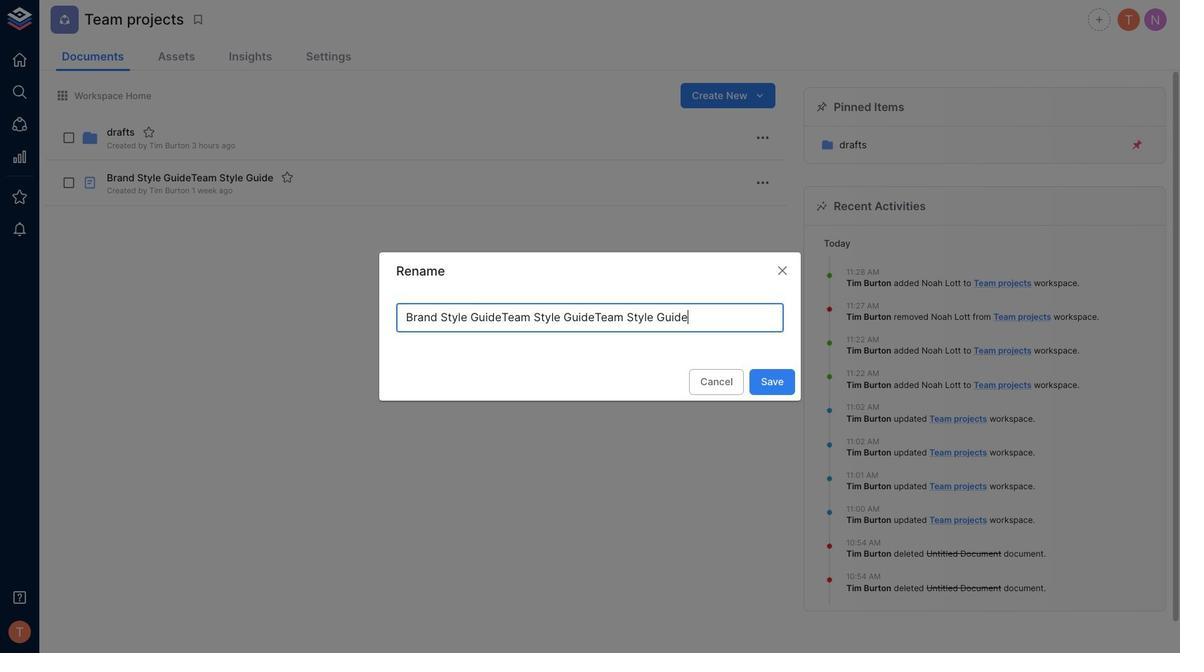 Task type: describe. For each thing, give the bounding box(es) containing it.
0 horizontal spatial favorite image
[[143, 126, 155, 138]]

bookmark image
[[192, 13, 205, 26]]



Task type: locate. For each thing, give the bounding box(es) containing it.
1 vertical spatial favorite image
[[281, 171, 294, 184]]

Enter Title text field
[[396, 303, 784, 333]]

favorite image
[[143, 126, 155, 138], [281, 171, 294, 184]]

dialog
[[380, 253, 801, 401]]

1 horizontal spatial favorite image
[[281, 171, 294, 184]]

unpin image
[[1132, 139, 1144, 151]]

0 vertical spatial favorite image
[[143, 126, 155, 138]]



Task type: vqa. For each thing, say whether or not it's contained in the screenshot.
Favorite 'image' to the top
yes



